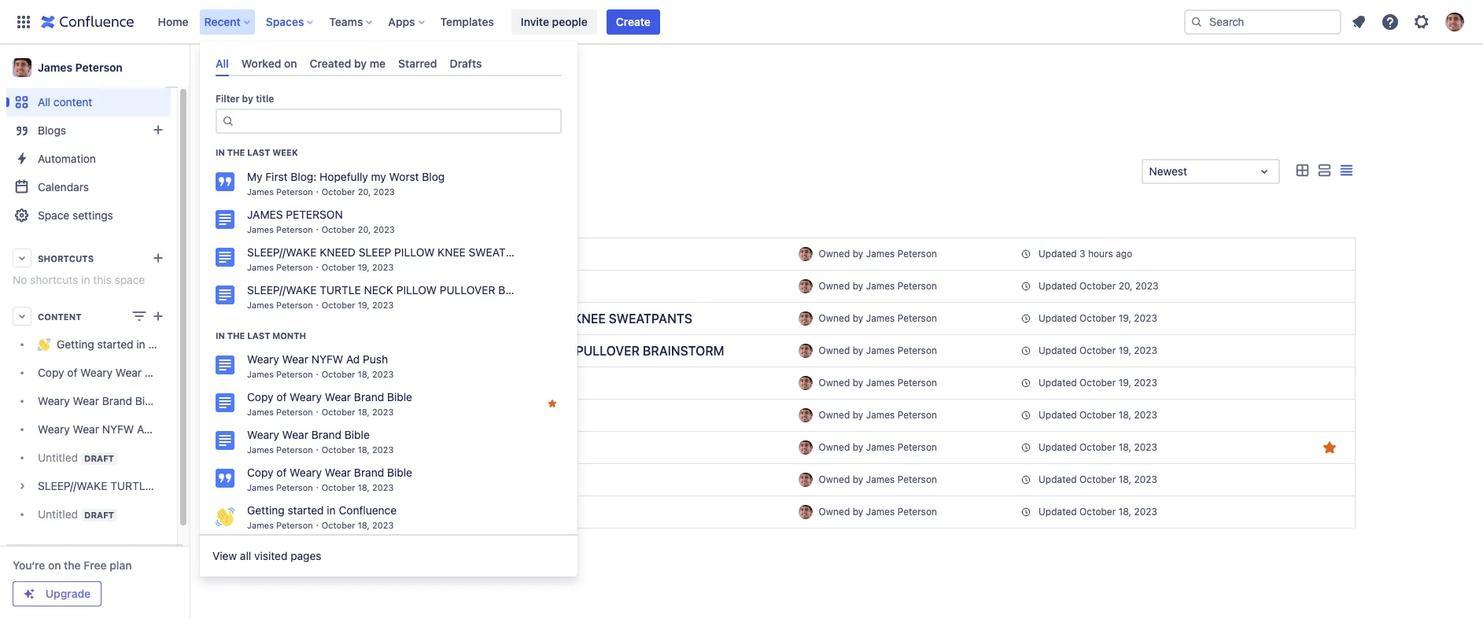 Task type: locate. For each thing, give the bounding box(es) containing it.
0 vertical spatial turtle
[[320, 283, 361, 296]]

peterson
[[249, 60, 294, 74], [75, 61, 123, 74], [276, 186, 313, 197], [276, 224, 313, 234], [898, 248, 937, 260], [276, 262, 313, 272], [898, 281, 937, 292], [276, 300, 313, 310], [898, 313, 937, 325], [898, 345, 937, 357], [276, 369, 313, 380], [898, 377, 937, 389], [276, 407, 313, 417], [898, 410, 937, 421], [898, 442, 937, 454], [276, 445, 313, 455], [898, 474, 937, 486], [276, 483, 313, 493], [898, 506, 937, 518], [276, 520, 313, 531]]

pillow for sleep//wake kneed sleep pillow knee sweatpants james peterson ・ october 19, 2023
[[394, 245, 435, 259]]

9 updated from the top
[[1039, 506, 1077, 518]]

pullover for sleep//wake turtle neck pillow pullover brainstorm james peterson ・ october 19, 2023
[[440, 283, 496, 296]]

0 horizontal spatial turtle
[[320, 283, 361, 296]]

shortcuts
[[30, 273, 78, 286]]

pullover
[[440, 283, 496, 296], [576, 344, 640, 358]]

0 vertical spatial sleep
[[359, 245, 391, 259]]

2 profile picture image from the top
[[798, 279, 813, 294]]

october
[[322, 186, 355, 197], [322, 224, 355, 234], [322, 262, 355, 272], [1080, 280, 1116, 292], [322, 300, 355, 310], [1080, 312, 1116, 324], [1080, 345, 1116, 357], [322, 369, 355, 380], [1080, 377, 1116, 389], [322, 407, 355, 417], [1080, 409, 1116, 421], [1080, 442, 1116, 453], [322, 445, 355, 455], [1080, 474, 1116, 486], [322, 483, 355, 493], [1080, 506, 1116, 518], [322, 520, 355, 531]]

tree
[[6, 331, 206, 529]]

tab list
[[209, 50, 568, 76]]

pages
[[291, 550, 322, 563]]

20, down ago
[[1119, 280, 1133, 292]]

6 updated from the top
[[1039, 409, 1077, 421]]

0 horizontal spatial knee
[[438, 245, 466, 259]]

1 copy of weary wear brand bible james peterson ・ october 18, 2023 from the top
[[247, 391, 412, 417]]

push inside the weary wear nyfw ad push james peterson ・ october 18, 2023
[[363, 353, 388, 366]]

0 vertical spatial last
[[247, 147, 270, 158]]

1 horizontal spatial confluence
[[339, 504, 397, 517]]

1 vertical spatial updated october 19, 2023
[[1039, 345, 1158, 357]]

・ inside getting started in confluence james peterson ・ october 18, 2023
[[313, 520, 322, 531]]

no
[[13, 273, 27, 286]]

weary wear nyfw ad push link
[[6, 416, 179, 444]]

your profile and preferences image
[[1446, 12, 1465, 31]]

1 vertical spatial in
[[216, 330, 225, 341]]

neck down the sleep//wake kneed sleep pillow knee sweatpants
[[489, 344, 523, 358]]

3 ・ from the top
[[313, 262, 322, 272]]

1 vertical spatial turtle
[[439, 344, 486, 358]]

kneed inside sleep//wake kneed sleep pillow knee sweatpants james peterson ・ october 19, 2023
[[320, 245, 356, 259]]

page image for sleep//wake turtle neck pillow pullover brainstorm
[[330, 345, 343, 357]]

james
[[247, 208, 283, 221], [355, 279, 397, 294]]

6 ・ from the top
[[313, 407, 322, 417]]

19,
[[358, 262, 370, 272], [358, 300, 370, 310], [1119, 312, 1132, 324], [1119, 345, 1132, 357], [1119, 377, 1132, 389]]

getting up view all visited pages
[[247, 504, 285, 517]]

0 vertical spatial untitled draft
[[38, 451, 114, 464]]

help icon image
[[1381, 12, 1400, 31]]

0 vertical spatial copy of weary wear brand bible
[[38, 366, 203, 380]]

untitled draft
[[38, 451, 114, 464], [38, 508, 114, 521]]

1 vertical spatial kneed
[[439, 312, 480, 326]]

pillow down the sleep//wake kneed sleep pillow knee sweatpants
[[526, 344, 573, 358]]

1 horizontal spatial neck
[[489, 344, 523, 358]]

kneed down sleep//wake turtle neck pillow pullover brainstorm james peterson ・ october 19, 2023
[[439, 312, 480, 326]]

2 owned from the top
[[819, 281, 850, 292]]

1 horizontal spatial brainstorm
[[643, 344, 725, 358]]

you're on the free plan
[[13, 559, 132, 572]]

blogs link
[[6, 116, 171, 145]]

weary wear nyfw ad push james peterson ・ october 18, 2023
[[247, 353, 394, 380]]

1 owned from the top
[[819, 248, 850, 260]]

owned for copy of weary wear brand bible
[[819, 442, 850, 454]]

sleep up james peterson
[[359, 245, 391, 259]]

4 ・ from the top
[[313, 300, 322, 310]]

1 horizontal spatial started
[[288, 504, 324, 517]]

0 vertical spatial pullover
[[440, 283, 496, 296]]

2 vertical spatial updated october 19, 2023
[[1039, 377, 1158, 389]]

james inside sleep//wake kneed sleep pillow knee sweatpants james peterson ・ october 19, 2023
[[247, 262, 274, 272]]

turtle down the sleep//wake kneed sleep pillow knee sweatpants
[[439, 344, 486, 358]]

in for in the last month
[[216, 330, 225, 341]]

all right the collapse sidebar icon at the top left of page
[[216, 57, 229, 70]]

james peterson ・ october 18, 2023
[[247, 445, 394, 455]]

james peterson link for profile picture related to sleep//wake turtle neck pillow pullover brainstorm
[[866, 345, 937, 357]]

2 page image from the top
[[330, 345, 343, 357]]

8 updated from the top
[[1039, 474, 1077, 486]]

brainstorm
[[498, 283, 569, 296], [643, 344, 725, 358]]

sleep for sleep//wake kneed sleep pillow knee sweatpants
[[483, 312, 521, 326]]

9 ・ from the top
[[313, 520, 322, 531]]

james inside sleep//wake turtle neck pillow pullover brainstorm james peterson ・ october 19, 2023
[[247, 300, 274, 310]]

getting started in confluence
[[57, 338, 206, 351], [355, 505, 528, 519]]

automation link
[[6, 145, 171, 173]]

6 owned from the top
[[819, 410, 850, 421]]

copy
[[38, 366, 64, 380], [247, 391, 274, 404], [355, 441, 386, 455], [247, 466, 274, 479]]

1 horizontal spatial push
[[363, 353, 388, 366]]

sleep for sleep//wake kneed sleep pillow knee sweatpants james peterson ・ october 19, 2023
[[359, 245, 391, 259]]

pullover inside sleep//wake turtle neck pillow pullover brainstorm james peterson ・ october 19, 2023
[[440, 283, 496, 296]]

james peterson up filter by title
[[213, 60, 294, 74]]

8 ・ from the top
[[313, 483, 322, 493]]

started up the view all visited pages link
[[402, 505, 444, 519]]

0 horizontal spatial confluence
[[148, 338, 206, 351]]

sleep//wake inside sleep//wake kneed sleep pillow knee sweatpants james peterson ・ october 19, 2023
[[247, 245, 317, 259]]

5 owned from the top
[[819, 377, 850, 389]]

0 vertical spatial the
[[227, 147, 245, 158]]

2023 inside sleep//wake turtle neck pillow pullover brainstorm james peterson ・ october 19, 2023
[[372, 300, 394, 310]]

pillow inside sleep//wake turtle neck pillow pullover brainstorm james peterson ・ october 19, 2023
[[396, 283, 437, 296]]

1 horizontal spatial turtle
[[439, 344, 486, 358]]

untitled
[[355, 247, 402, 261], [355, 376, 402, 390], [38, 451, 78, 464], [38, 508, 78, 521]]

getting
[[57, 338, 94, 351], [247, 504, 285, 517], [355, 505, 399, 519]]

9 owned from the top
[[819, 506, 850, 518]]

search image
[[1191, 15, 1203, 28]]

james peterson link for getting started in confluence profile picture
[[866, 506, 937, 518]]

1 ・ from the top
[[313, 186, 322, 197]]

0 horizontal spatial ad
[[137, 423, 151, 436]]

bible inside 'link'
[[135, 395, 160, 408]]

knee
[[438, 245, 466, 259], [574, 312, 606, 326]]

1 horizontal spatial :wave: image
[[330, 506, 343, 519]]

in left month
[[216, 330, 225, 341]]

4 profile picture image from the top
[[798, 344, 813, 358]]

me
[[370, 57, 386, 70]]

1 horizontal spatial kneed
[[439, 312, 480, 326]]

the left free
[[64, 559, 81, 572]]

kneed up page image
[[320, 245, 356, 259]]

on left created
[[284, 57, 297, 70]]

sleep//wake for sleep//wake kneed sleep pillow knee sweatpants james peterson ・ october 19, 2023
[[247, 245, 317, 259]]

2 horizontal spatial getting
[[355, 505, 399, 519]]

・ inside james peterson james peterson ・ october 20, 2023
[[313, 224, 322, 234]]

0 horizontal spatial all content
[[38, 95, 92, 109]]

2 last from the top
[[247, 330, 270, 341]]

nyfw
[[311, 353, 343, 366], [429, 408, 466, 423], [102, 423, 134, 436]]

1 vertical spatial sweatpants
[[609, 312, 693, 326]]

wear inside weary wear nyfw ad push link
[[73, 423, 99, 436]]

sleep//wake for sleep//wake turtle neck pillow pullover brainstorm james peterson ・ october 19, 2023
[[247, 283, 317, 296]]

space
[[38, 209, 69, 222]]

james inside space element
[[38, 61, 72, 74]]

2 in from the top
[[216, 330, 225, 341]]

james peterson link for 5th profile picture from the top
[[866, 377, 937, 389]]

add shortcut image
[[149, 249, 168, 268]]

0 vertical spatial james
[[247, 208, 283, 221]]

getting inside getting started in confluence james peterson ・ october 18, 2023
[[247, 504, 285, 517]]

7 profile picture image from the top
[[798, 441, 813, 455]]

created
[[310, 57, 351, 70]]

worked up title
[[241, 57, 281, 70]]

copy of weary wear brand bible james peterson ・ october 18, 2023 down the weary wear nyfw ad push james peterson ・ october 18, 2023
[[247, 391, 412, 417]]

page image for copy of weary wear brand bible
[[330, 442, 343, 454]]

my
[[247, 170, 263, 183]]

0 horizontal spatial on
[[48, 559, 61, 572]]

0 vertical spatial 20,
[[358, 186, 371, 197]]

knee up the 'sleep//wake turtle neck pillow pullover brainstorm' at the bottom left
[[574, 312, 606, 326]]

:wave: image
[[330, 506, 343, 519], [216, 508, 235, 527]]

2 draft from the top
[[84, 510, 114, 520]]

9 profile picture image from the top
[[798, 505, 813, 519]]

copy of weary wear brand bible inside space element
[[38, 366, 203, 380]]

1 horizontal spatial nyfw
[[311, 353, 343, 366]]

1 vertical spatial sleep
[[483, 312, 521, 326]]

None text field
[[1149, 164, 1152, 179]]

2023 inside sleep//wake kneed sleep pillow knee sweatpants james peterson ・ october 19, 2023
[[372, 262, 394, 272]]

peterson inside james peterson james peterson ・ october 20, 2023
[[276, 224, 313, 234]]

worst
[[389, 170, 419, 183]]

0 horizontal spatial brainstorm
[[498, 283, 569, 296]]

2 updated october 18, 2023 from the top
[[1039, 442, 1158, 453]]

owned for sleep//wake turtle neck pillow pullover brainstorm
[[819, 345, 850, 357]]

turtle down sleep//wake kneed sleep pillow knee sweatpants james peterson ・ october 19, 2023
[[320, 283, 361, 296]]

sleep inside sleep//wake kneed sleep pillow knee sweatpants james peterson ・ october 19, 2023
[[359, 245, 391, 259]]

1 vertical spatial on
[[410, 199, 423, 213]]

in down filter
[[216, 147, 225, 158]]

updated
[[1039, 248, 1077, 260], [1039, 280, 1077, 292], [1039, 312, 1077, 324], [1039, 345, 1077, 357], [1039, 377, 1077, 389], [1039, 409, 1077, 421], [1039, 442, 1077, 453], [1039, 474, 1077, 486], [1039, 506, 1077, 518]]

3 page image from the top
[[330, 377, 343, 390]]

confluence image
[[41, 12, 134, 31], [41, 12, 134, 31]]

getting started in confluence up the view all visited pages link
[[355, 505, 528, 519]]

2 updated from the top
[[1039, 280, 1077, 292]]

pillow inside sleep//wake kneed sleep pillow knee sweatpants james peterson ・ october 19, 2023
[[394, 245, 435, 259]]

worked on
[[241, 57, 297, 70], [368, 199, 423, 213]]

the left month
[[227, 330, 245, 341]]

9 owned by james peterson from the top
[[819, 506, 937, 518]]

profile picture image for weary wear brand bible
[[798, 473, 813, 487]]

october inside sleep//wake kneed sleep pillow knee sweatpants james peterson ・ october 19, 2023
[[322, 262, 355, 272]]

18, inside the weary wear nyfw ad push james peterson ・ october 18, 2023
[[358, 369, 370, 380]]

weary wear nyfw ad push inside weary wear nyfw ad push link
[[38, 423, 179, 436]]

october inside sleep//wake turtle neck pillow pullover brainstorm james peterson ・ october 19, 2023
[[322, 300, 355, 310]]

7 owned by james peterson from the top
[[819, 442, 937, 454]]

on inside space element
[[48, 559, 61, 572]]

0 vertical spatial knee
[[438, 245, 466, 259]]

5 ・ from the top
[[313, 369, 322, 380]]

space settings link
[[6, 201, 171, 230]]

weary wear brand bible
[[38, 395, 160, 408], [247, 428, 370, 442], [355, 473, 496, 487]]

worked
[[241, 57, 281, 70], [368, 199, 407, 213]]

4 owned by james peterson from the top
[[819, 345, 937, 357]]

・ inside sleep//wake turtle neck pillow pullover brainstorm james peterson ・ october 19, 2023
[[313, 300, 322, 310]]

list image
[[1315, 161, 1334, 180]]

view all visited pages
[[213, 550, 322, 563]]

0 vertical spatial kneed
[[320, 245, 356, 259]]

spaces button
[[261, 9, 320, 34]]

2 vertical spatial the
[[64, 559, 81, 572]]

weary wear brand bible inside 'link'
[[38, 395, 160, 408]]

all
[[216, 57, 229, 70], [38, 95, 50, 109], [317, 117, 343, 144], [329, 199, 342, 213]]

started
[[97, 338, 133, 351], [288, 504, 324, 517], [402, 505, 444, 519]]

:wave: image inside in the last month element
[[216, 508, 235, 527]]

0 vertical spatial on
[[284, 57, 297, 70]]

20, inside james peterson james peterson ・ october 20, 2023
[[358, 224, 371, 234]]

owned by james peterson
[[819, 248, 937, 260], [819, 281, 937, 292], [819, 313, 937, 325], [819, 345, 937, 357], [819, 377, 937, 389], [819, 410, 937, 421], [819, 442, 937, 454], [819, 474, 937, 486], [819, 506, 937, 518]]

turtle inside sleep//wake turtle neck pillow pullover brainstorm james peterson ・ october 19, 2023
[[320, 283, 361, 296]]

8 owned from the top
[[819, 474, 850, 486]]

1 vertical spatial last
[[247, 330, 270, 341]]

7 updated from the top
[[1039, 442, 1077, 453]]

2023
[[373, 186, 395, 197], [373, 224, 395, 234], [372, 262, 394, 272], [1136, 280, 1159, 292], [372, 300, 394, 310], [1134, 312, 1158, 324], [1134, 345, 1158, 357], [372, 369, 394, 380], [1134, 377, 1158, 389], [372, 407, 394, 417], [1134, 409, 1158, 421], [1134, 442, 1158, 453], [372, 445, 394, 455], [1134, 474, 1158, 486], [372, 483, 394, 493], [1134, 506, 1158, 518], [372, 520, 394, 531]]

peterson inside james peterson james peterson ・ october 20, 2023
[[286, 208, 343, 221]]

:wave: image
[[330, 506, 343, 519], [216, 508, 235, 527]]

2 horizontal spatial on
[[410, 199, 423, 213]]

on right you're
[[48, 559, 61, 572]]

my
[[371, 170, 386, 183]]

1 updated october 18, 2023 from the top
[[1039, 409, 1158, 421]]

sleep//wake kneed sleep pillow knee sweatpants james peterson ・ october 19, 2023
[[247, 245, 541, 272]]

all content up blogs
[[38, 95, 92, 109]]

:wave: image up view at the bottom left
[[216, 508, 235, 527]]

0 horizontal spatial weary wear nyfw ad push
[[38, 423, 179, 436]]

updated october 19, 2023
[[1039, 312, 1158, 324], [1039, 345, 1158, 357], [1039, 377, 1158, 389]]

0 vertical spatial content
[[53, 95, 92, 109]]

0 horizontal spatial content
[[53, 95, 92, 109]]

0 vertical spatial neck
[[364, 283, 394, 296]]

3 updated october 19, 2023 from the top
[[1039, 377, 1158, 389]]

1 draft from the top
[[84, 453, 114, 464]]

neck for sleep//wake turtle neck pillow pullover brainstorm
[[489, 344, 523, 358]]

james peterson link
[[6, 52, 183, 83], [213, 59, 294, 75], [866, 248, 937, 260], [866, 281, 937, 292], [866, 313, 937, 325], [866, 345, 937, 357], [866, 377, 937, 389], [866, 410, 937, 421], [866, 442, 937, 454], [866, 474, 937, 486], [866, 506, 937, 518]]

0 vertical spatial updated october 19, 2023
[[1039, 312, 1158, 324]]

sweatpants inside sleep//wake kneed sleep pillow knee sweatpants james peterson ・ october 19, 2023
[[469, 245, 541, 259]]

:wave: image up view at the bottom left
[[216, 508, 235, 527]]

2023 inside james peterson james peterson ・ october 20, 2023
[[373, 224, 395, 234]]

19, inside sleep//wake turtle neck pillow pullover brainstorm james peterson ・ october 19, 2023
[[358, 300, 370, 310]]

sweatpants for sleep//wake kneed sleep pillow knee sweatpants
[[609, 312, 693, 326]]

create link
[[607, 9, 660, 34]]

peterson down "james peterson ・ october 20, 2023"
[[286, 208, 343, 221]]

updated october 19, 2023 for fourth page icon from the bottom of the page
[[1039, 377, 1158, 389]]

1 in from the top
[[216, 147, 225, 158]]

1 vertical spatial worked
[[368, 199, 407, 213]]

james peterson up all content link
[[38, 61, 123, 74]]

last left month
[[247, 330, 270, 341]]

in down james peterson ・ october 18, 2023
[[327, 504, 336, 517]]

1 vertical spatial content
[[348, 117, 425, 144]]

Search by title field
[[337, 161, 492, 183]]

6 page image from the top
[[330, 474, 343, 486]]

2 horizontal spatial ad
[[469, 408, 485, 423]]

sleep//wake for sleep//wake turtle neck pillow pullover brainstorm
[[355, 344, 436, 358]]

5 page image from the top
[[330, 442, 343, 454]]

peterson inside sleep//wake kneed sleep pillow knee sweatpants james peterson ・ october 19, 2023
[[276, 262, 313, 272]]

pillow up james peterson
[[394, 245, 435, 259]]

sleep//wake turtle neck pillow pullover brainstorm
[[355, 344, 725, 358]]

neck down sleep//wake kneed sleep pillow knee sweatpants james peterson ・ october 19, 2023
[[364, 283, 394, 296]]

all up "hopefully"
[[317, 117, 343, 144]]

0 horizontal spatial getting started in confluence
[[57, 338, 206, 351]]

0 horizontal spatial copy of weary wear brand bible
[[38, 366, 203, 380]]

sweatpants
[[469, 245, 541, 259], [609, 312, 693, 326]]

worked down my
[[368, 199, 407, 213]]

pillow for sleep//wake kneed sleep pillow knee sweatpants
[[524, 312, 570, 326]]

in left this
[[81, 273, 90, 286]]

all up blogs
[[38, 95, 50, 109]]

all down "james peterson ・ october 20, 2023"
[[329, 199, 342, 213]]

untitled draft up you're on the free plan
[[38, 508, 114, 521]]

draft up free
[[84, 510, 114, 520]]

1 horizontal spatial on
[[284, 57, 297, 70]]

1 horizontal spatial sleep
[[483, 312, 521, 326]]

brand
[[145, 366, 175, 380], [354, 391, 384, 404], [102, 395, 132, 408], [311, 428, 342, 442], [478, 441, 513, 455], [354, 466, 384, 479], [429, 473, 464, 487]]

ad
[[346, 353, 360, 366], [469, 408, 485, 423], [137, 423, 151, 436]]

sleep//wake inside sleep//wake turtle neck pillow pullover brainstorm james peterson ・ october 19, 2023
[[247, 283, 317, 296]]

owned by james peterson for james peterson
[[819, 281, 937, 292]]

0 horizontal spatial james peterson
[[38, 61, 123, 74]]

:wave: image down james peterson ・ october 18, 2023
[[330, 506, 343, 519]]

brainstorm for sleep//wake turtle neck pillow pullover brainstorm james peterson ・ october 19, 2023
[[498, 283, 569, 296]]

sleep//wake
[[247, 245, 317, 259], [247, 283, 317, 296], [355, 312, 436, 326], [355, 344, 436, 358]]

brand inside 'link'
[[102, 395, 132, 408]]

in down change view image
[[136, 338, 145, 351]]

neck inside sleep//wake turtle neck pillow pullover brainstorm james peterson ・ october 19, 2023
[[364, 283, 394, 296]]

turtle for sleep//wake turtle neck pillow pullover brainstorm
[[439, 344, 486, 358]]

1 horizontal spatial worked on
[[368, 199, 423, 213]]

0 vertical spatial all content
[[38, 95, 92, 109]]

all content up my
[[317, 117, 425, 144]]

・
[[313, 186, 322, 197], [313, 224, 322, 234], [313, 262, 322, 272], [313, 300, 322, 310], [313, 369, 322, 380], [313, 407, 322, 417], [313, 445, 322, 455], [313, 483, 322, 493], [313, 520, 322, 531]]

1 vertical spatial weary wear brand bible
[[247, 428, 370, 442]]

in
[[216, 147, 225, 158], [216, 330, 225, 341]]

in up the view all visited pages link
[[447, 505, 458, 519]]

confluence inside space element
[[148, 338, 206, 351]]

by
[[354, 57, 367, 70], [242, 93, 253, 105], [853, 248, 864, 260], [853, 281, 864, 292], [853, 313, 864, 325], [853, 345, 864, 357], [853, 377, 864, 389], [853, 410, 864, 421], [853, 442, 864, 454], [853, 474, 864, 486], [853, 506, 864, 518]]

content up my
[[348, 117, 425, 144]]

0 horizontal spatial worked
[[241, 57, 281, 70]]

・ inside the weary wear nyfw ad push james peterson ・ october 18, 2023
[[313, 369, 322, 380]]

3 profile picture image from the top
[[798, 312, 813, 326]]

profile picture image
[[798, 247, 813, 261], [798, 279, 813, 294], [798, 312, 813, 326], [798, 344, 813, 358], [798, 376, 813, 390], [798, 408, 813, 423], [798, 441, 813, 455], [798, 473, 813, 487], [798, 505, 813, 519]]

knee inside sleep//wake kneed sleep pillow knee sweatpants james peterson ・ october 19, 2023
[[438, 245, 466, 259]]

page image for weary wear nyfw ad push
[[330, 409, 343, 422]]

getting started in confluence down change view image
[[57, 338, 206, 351]]

4 page image from the top
[[330, 409, 343, 422]]

shortcuts button
[[6, 244, 171, 272]]

all
[[240, 550, 251, 563]]

james down my
[[247, 208, 283, 221]]

in the last month element
[[200, 349, 578, 535]]

0 vertical spatial copy of weary wear brand bible james peterson ・ october 18, 2023
[[247, 391, 412, 417]]

october inside james peterson james peterson ・ october 20, 2023
[[322, 224, 355, 234]]

7 owned from the top
[[819, 442, 850, 454]]

peterson down draft
[[400, 279, 465, 294]]

6 profile picture image from the top
[[798, 408, 813, 423]]

peterson inside getting started in confluence james peterson ・ october 18, 2023
[[276, 520, 313, 531]]

content up "blogs" link
[[53, 95, 92, 109]]

pillow
[[394, 245, 435, 259], [396, 283, 437, 296], [524, 312, 570, 326], [526, 344, 573, 358]]

6 owned by james peterson from the top
[[819, 410, 937, 421]]

draft down weary wear nyfw ad push link
[[84, 453, 114, 464]]

0 vertical spatial sweatpants
[[469, 245, 541, 259]]

content
[[53, 95, 92, 109], [348, 117, 425, 144]]

1 vertical spatial pullover
[[576, 344, 640, 358]]

0 horizontal spatial getting
[[57, 338, 94, 351]]

page image for weary wear brand bible
[[330, 474, 343, 486]]

draft
[[84, 453, 114, 464], [84, 510, 114, 520]]

updated for james peterson
[[1039, 280, 1077, 292]]

0 horizontal spatial push
[[154, 423, 179, 436]]

1 last from the top
[[247, 147, 270, 158]]

updated for copy of weary wear brand bible
[[1039, 442, 1077, 453]]

create a page image
[[149, 307, 168, 326]]

kneed for sleep//wake kneed sleep pillow knee sweatpants james peterson ・ october 19, 2023
[[320, 245, 356, 259]]

blog
[[422, 170, 445, 183]]

updated for getting started in confluence
[[1039, 506, 1077, 518]]

1 vertical spatial 20,
[[358, 224, 371, 234]]

the for in the last month
[[227, 330, 245, 341]]

4 updated october 18, 2023 from the top
[[1039, 506, 1158, 518]]

1 vertical spatial brainstorm
[[643, 344, 725, 358]]

4 updated from the top
[[1039, 345, 1077, 357]]

0 vertical spatial draft
[[84, 453, 114, 464]]

2 horizontal spatial started
[[402, 505, 444, 519]]

20, down my first blog: hopefully my worst blog on the top of the page
[[358, 186, 371, 197]]

0 vertical spatial brainstorm
[[498, 283, 569, 296]]

getting up the view all visited pages link
[[355, 505, 399, 519]]

ad inside the weary wear nyfw ad push james peterson ・ october 18, 2023
[[346, 353, 360, 366]]

tree containing getting started in confluence
[[6, 331, 206, 529]]

3 updated october 18, 2023 from the top
[[1039, 474, 1158, 486]]

blog:
[[291, 170, 317, 183]]

started up copy of weary wear brand bible link
[[97, 338, 133, 351]]

james peterson james peterson ・ october 20, 2023
[[247, 208, 395, 234]]

1 horizontal spatial all content
[[317, 117, 425, 144]]

peterson for james peterson james peterson ・ october 20, 2023
[[286, 208, 343, 221]]

0 horizontal spatial sweatpants
[[469, 245, 541, 259]]

turtle for sleep//wake turtle neck pillow pullover brainstorm james peterson ・ october 19, 2023
[[320, 283, 361, 296]]

:wave: image down james peterson ・ october 18, 2023
[[330, 506, 343, 519]]

james
[[213, 60, 246, 74], [38, 61, 72, 74], [247, 186, 274, 197], [247, 224, 274, 234], [866, 248, 895, 260], [247, 262, 274, 272], [866, 281, 895, 292], [247, 300, 274, 310], [866, 313, 895, 325], [866, 345, 895, 357], [247, 369, 274, 380], [866, 377, 895, 389], [247, 407, 274, 417], [866, 410, 895, 421], [866, 442, 895, 454], [247, 445, 274, 455], [866, 474, 895, 486], [247, 483, 274, 493], [866, 506, 895, 518], [247, 520, 274, 531]]

1 vertical spatial knee
[[574, 312, 606, 326]]

1 horizontal spatial knee
[[574, 312, 606, 326]]

brainstorm inside sleep//wake turtle neck pillow pullover brainstorm james peterson ・ october 19, 2023
[[498, 283, 569, 296]]

8 profile picture image from the top
[[798, 473, 813, 487]]

neck
[[364, 283, 394, 296], [489, 344, 523, 358]]

20,
[[358, 186, 371, 197], [358, 224, 371, 234], [1119, 280, 1133, 292]]

1 horizontal spatial james
[[355, 279, 397, 294]]

18, inside getting started in confluence james peterson ・ october 18, 2023
[[358, 520, 370, 531]]

all inside all button
[[329, 199, 342, 213]]

1 vertical spatial draft
[[84, 510, 114, 520]]

wear inside the weary wear nyfw ad push james peterson ・ october 18, 2023
[[282, 353, 308, 366]]

0 horizontal spatial worked on
[[241, 57, 297, 70]]

page image
[[330, 248, 343, 261], [330, 345, 343, 357], [330, 377, 343, 390], [330, 409, 343, 422], [330, 442, 343, 454], [330, 474, 343, 486]]

0 horizontal spatial :wave: image
[[216, 508, 235, 527]]

copy of weary wear brand bible james peterson ・ october 18, 2023 down james peterson ・ october 18, 2023
[[247, 466, 412, 493]]

0 horizontal spatial :wave: image
[[216, 508, 235, 527]]

pullover for sleep//wake turtle neck pillow pullover brainstorm
[[576, 344, 640, 358]]

1 horizontal spatial sweatpants
[[609, 312, 693, 326]]

owned for getting started in confluence
[[819, 506, 850, 518]]

james peterson link for profile picture related to weary wear nyfw ad push
[[866, 410, 937, 421]]

on
[[284, 57, 297, 70], [410, 199, 423, 213], [48, 559, 61, 572]]

james down sleep//wake kneed sleep pillow knee sweatpants james peterson ・ october 19, 2023
[[355, 279, 397, 294]]

getting started in confluence inside 'getting started in confluence' link
[[57, 338, 206, 351]]

0 vertical spatial worked on
[[241, 57, 297, 70]]

1 updated october 19, 2023 from the top
[[1039, 312, 1158, 324]]

1 horizontal spatial peterson
[[400, 279, 465, 294]]

1 vertical spatial getting started in confluence
[[355, 505, 528, 519]]

peterson inside space element
[[75, 61, 123, 74]]

1 updated from the top
[[1039, 248, 1077, 260]]

1 vertical spatial untitled draft
[[38, 508, 114, 521]]

notification icon image
[[1350, 12, 1369, 31]]

knee up james peterson
[[438, 245, 466, 259]]

2 horizontal spatial push
[[488, 408, 517, 423]]

4 owned from the top
[[819, 345, 850, 357]]

knee for sleep//wake kneed sleep pillow knee sweatpants
[[574, 312, 606, 326]]

month
[[272, 330, 306, 341]]

nyfw inside space element
[[102, 423, 134, 436]]

8 owned by james peterson from the top
[[819, 474, 937, 486]]

weary
[[247, 353, 279, 366], [80, 366, 113, 380], [290, 391, 322, 404], [38, 395, 70, 408], [355, 408, 393, 423], [38, 423, 70, 436], [247, 428, 279, 442], [404, 441, 441, 455], [290, 466, 322, 479], [355, 473, 393, 487]]

on down "worst"
[[410, 199, 423, 213]]

pillow down draft
[[396, 283, 437, 296]]

0 horizontal spatial neck
[[364, 283, 394, 296]]

sleep up the 'sleep//wake turtle neck pillow pullover brainstorm' at the bottom left
[[483, 312, 521, 326]]

started up 'pages'
[[288, 504, 324, 517]]

updated for weary wear nyfw ad push
[[1039, 409, 1077, 421]]

james inside james peterson james peterson ・ october 20, 2023
[[247, 208, 283, 221]]

worked inside 'button'
[[368, 199, 407, 213]]

view all visited pages link
[[200, 541, 578, 572]]

the left week
[[227, 147, 245, 158]]

last up my
[[247, 147, 270, 158]]

pillow up the 'sleep//wake turtle neck pillow pullover brainstorm' at the bottom left
[[524, 312, 570, 326]]

compact list image
[[1337, 161, 1356, 180]]

visited
[[254, 550, 288, 563]]

20, down worked on 'button'
[[358, 224, 371, 234]]

untitled draft down weary wear nyfw ad push link
[[38, 451, 114, 464]]

1 vertical spatial all content
[[317, 117, 425, 144]]

1 vertical spatial the
[[227, 330, 245, 341]]

2 ・ from the top
[[313, 224, 322, 234]]

banner
[[0, 0, 1484, 44]]

1 horizontal spatial ad
[[346, 353, 360, 366]]

copy of weary wear brand bible
[[38, 366, 203, 380], [355, 441, 545, 455]]

2 vertical spatial on
[[48, 559, 61, 572]]

last for month
[[247, 330, 270, 341]]

brainstorm for sleep//wake turtle neck pillow pullover brainstorm
[[643, 344, 725, 358]]

worked on down "worst"
[[368, 199, 423, 213]]

1 horizontal spatial copy of weary wear brand bible
[[355, 441, 545, 455]]

worked on up title
[[241, 57, 297, 70]]

2 updated october 19, 2023 from the top
[[1039, 345, 1158, 357]]

2023 inside getting started in confluence james peterson ・ october 18, 2023
[[372, 520, 394, 531]]

global element
[[9, 0, 1181, 44]]

0 horizontal spatial started
[[97, 338, 133, 351]]

getting down content dropdown button
[[57, 338, 94, 351]]

updated for weary wear brand bible
[[1039, 474, 1077, 486]]

2 owned by james peterson from the top
[[819, 281, 937, 292]]

peterson inside sleep//wake turtle neck pillow pullover brainstorm james peterson ・ october 19, 2023
[[276, 300, 313, 310]]

settings
[[72, 209, 113, 222]]

2023 inside the weary wear nyfw ad push james peterson ・ october 18, 2023
[[372, 369, 394, 380]]

1 vertical spatial copy of weary wear brand bible james peterson ・ october 18, 2023
[[247, 466, 412, 493]]

invite people button
[[511, 9, 597, 34]]



Task type: describe. For each thing, give the bounding box(es) containing it.
kneed for sleep//wake kneed sleep pillow knee sweatpants
[[439, 312, 480, 326]]

2 vertical spatial 20,
[[1119, 280, 1133, 292]]

confluence inside getting started in confluence james peterson ・ october 18, 2023
[[339, 504, 397, 517]]

weary inside the weary wear nyfw ad push james peterson ・ october 18, 2023
[[247, 353, 279, 366]]

blogs
[[38, 124, 66, 137]]

cards image
[[1293, 161, 1312, 180]]

james inside the weary wear nyfw ad push james peterson ・ october 18, 2023
[[247, 369, 274, 380]]

getting started in confluence link
[[6, 331, 206, 359]]

worked on button
[[361, 194, 430, 219]]

weary wear brand bible inside in the last month element
[[247, 428, 370, 442]]

profile picture image for sleep//wake turtle neck pillow pullover brainstorm
[[798, 344, 813, 358]]

1 owned by james peterson from the top
[[819, 248, 937, 260]]

1 horizontal spatial james peterson
[[213, 60, 294, 74]]

james inside james peterson james peterson ・ october 20, 2023
[[247, 224, 274, 234]]

hours
[[1088, 248, 1114, 260]]

worked on inside 'button'
[[368, 199, 423, 213]]

james for james peterson james peterson ・ october 20, 2023
[[247, 208, 283, 221]]

premium image
[[23, 588, 35, 601]]

james peterson inside space element
[[38, 61, 123, 74]]

starred
[[398, 57, 437, 70]]

automation
[[38, 152, 96, 165]]

james peterson link for ninth profile picture from the bottom of the page
[[866, 248, 937, 260]]

updated october 18, 2023 for copy of weary wear brand bible
[[1039, 442, 1158, 453]]

in inside 'getting started in confluence' link
[[136, 338, 145, 351]]

updated for sleep//wake turtle neck pillow pullover brainstorm
[[1039, 345, 1077, 357]]

upgrade button
[[13, 582, 101, 606]]

1 vertical spatial copy of weary wear brand bible
[[355, 441, 545, 455]]

:wave: image inside in the last month element
[[216, 508, 235, 527]]

started inside tree
[[97, 338, 133, 351]]

profile picture image for copy of weary wear brand bible
[[798, 441, 813, 455]]

1 horizontal spatial weary wear nyfw ad push
[[355, 408, 517, 423]]

all content inside space element
[[38, 95, 92, 109]]

week
[[272, 147, 298, 158]]

pillow for sleep//wake turtle neck pillow pullover brainstorm
[[526, 344, 573, 358]]

2 horizontal spatial nyfw
[[429, 408, 466, 423]]

invite
[[521, 15, 549, 28]]

in the last week
[[216, 147, 298, 158]]

spaces
[[266, 15, 304, 28]]

newest
[[1149, 164, 1188, 178]]

profile picture image for weary wear nyfw ad push
[[798, 408, 813, 423]]

neck for sleep//wake turtle neck pillow pullover brainstorm james peterson ・ october 19, 2023
[[364, 283, 394, 296]]

Filter by title text field
[[239, 110, 551, 132]]

october inside getting started in confluence james peterson ・ october 18, 2023
[[322, 520, 355, 531]]

upgrade
[[46, 587, 91, 601]]

free
[[84, 559, 107, 572]]

home link
[[153, 9, 193, 34]]

space element
[[0, 44, 206, 619]]

drafts
[[450, 57, 482, 70]]

・ inside sleep//wake kneed sleep pillow knee sweatpants james peterson ・ october 19, 2023
[[313, 262, 322, 272]]

appswitcher icon image
[[14, 12, 33, 31]]

owned by james peterson for weary wear brand bible
[[819, 474, 937, 486]]

first
[[265, 170, 288, 183]]

sleep//wake kneed sleep pillow knee sweatpants
[[355, 312, 693, 326]]

weary wear brand bible link
[[6, 387, 171, 416]]

owned by james peterson for weary wear nyfw ad push
[[819, 410, 937, 421]]

content button
[[6, 302, 171, 331]]

ad inside tree
[[137, 423, 151, 436]]

content
[[38, 311, 81, 322]]

copy of weary wear brand bible link
[[6, 359, 203, 387]]

5 profile picture image from the top
[[798, 376, 813, 390]]

getting inside space element
[[57, 338, 94, 351]]

5 owned by james peterson from the top
[[819, 377, 937, 389]]

1 page image from the top
[[330, 248, 343, 261]]

banner containing home
[[0, 0, 1484, 44]]

recent button
[[200, 9, 256, 34]]

in inside getting started in confluence james peterson ・ october 18, 2023
[[327, 504, 336, 517]]

wear inside copy of weary wear brand bible link
[[116, 366, 142, 380]]

7 ・ from the top
[[313, 445, 322, 455]]

wear inside weary wear brand bible 'link'
[[73, 395, 99, 408]]

1 horizontal spatial getting started in confluence
[[355, 505, 528, 519]]

1 profile picture image from the top
[[798, 247, 813, 261]]

you're
[[13, 559, 45, 572]]

teams
[[329, 15, 363, 28]]

shortcuts
[[38, 253, 94, 263]]

apps button
[[384, 9, 431, 34]]

profile picture image for james peterson
[[798, 279, 813, 294]]

people
[[552, 15, 588, 28]]

all inside all content link
[[38, 95, 50, 109]]

3 updated from the top
[[1039, 312, 1077, 324]]

pillow for sleep//wake turtle neck pillow pullover brainstorm james peterson ・ october 19, 2023
[[396, 283, 437, 296]]

2 horizontal spatial confluence
[[461, 505, 528, 519]]

in for in the last week
[[216, 147, 225, 158]]

space
[[115, 273, 145, 286]]

1 untitled draft from the top
[[38, 451, 114, 464]]

2 copy of weary wear brand bible james peterson ・ october 18, 2023 from the top
[[247, 466, 412, 493]]

tree inside space element
[[6, 331, 206, 529]]

james peterson ・ october 20, 2023
[[247, 186, 395, 197]]

19, inside sleep//wake kneed sleep pillow knee sweatpants james peterson ・ october 19, 2023
[[358, 262, 370, 272]]

push inside space element
[[154, 423, 179, 436]]

content inside all content link
[[53, 95, 92, 109]]

owned for weary wear brand bible
[[819, 474, 850, 486]]

title
[[256, 93, 274, 105]]

2 vertical spatial weary wear brand bible
[[355, 473, 496, 487]]

james inside getting started in confluence james peterson ・ october 18, 2023
[[247, 520, 274, 531]]

space settings
[[38, 209, 113, 222]]

page image
[[330, 280, 343, 293]]

filter by title
[[216, 93, 274, 105]]

2 untitled draft from the top
[[38, 508, 114, 521]]

on inside 'button'
[[410, 199, 423, 213]]

in the last week element
[[200, 166, 578, 314]]

james peterson link for james peterson's profile picture
[[866, 281, 937, 292]]

started inside getting started in confluence james peterson ・ october 18, 2023
[[288, 504, 324, 517]]

teams button
[[325, 9, 379, 34]]

james peterson link for 3rd profile picture from the top of the page
[[866, 313, 937, 325]]

templates
[[440, 15, 494, 28]]

james peterson link for profile picture related to copy of weary wear brand bible
[[866, 442, 937, 454]]

templates link
[[436, 9, 499, 34]]

sleep//wake for sleep//wake kneed sleep pillow knee sweatpants
[[355, 312, 436, 326]]

filter
[[216, 93, 240, 105]]

create
[[616, 15, 651, 28]]

apps
[[388, 15, 415, 28]]

all content link
[[6, 88, 171, 116]]

peterson for james peterson
[[400, 279, 465, 294]]

0 vertical spatial worked
[[241, 57, 281, 70]]

3 owned by james peterson from the top
[[819, 313, 937, 325]]

james for james peterson
[[355, 279, 397, 294]]

this
[[93, 273, 112, 286]]

Search field
[[1185, 9, 1342, 34]]

calendars link
[[6, 173, 171, 201]]

draft
[[411, 249, 441, 260]]

owned by james peterson for sleep//wake turtle neck pillow pullover brainstorm
[[819, 345, 937, 357]]

open image
[[1255, 162, 1274, 181]]

view
[[213, 550, 237, 563]]

james peterson
[[355, 279, 465, 294]]

owned for james peterson
[[819, 281, 850, 292]]

my first blog: hopefully my worst blog
[[247, 170, 445, 183]]

owned by james peterson for copy of weary wear brand bible
[[819, 442, 937, 454]]

ago
[[1116, 248, 1133, 260]]

the for in the last week
[[227, 147, 245, 158]]

updated 3 hours ago
[[1039, 248, 1133, 260]]

hopefully
[[320, 170, 368, 183]]

3
[[1080, 248, 1086, 260]]

owned by james peterson for getting started in confluence
[[819, 506, 937, 518]]

invite people
[[521, 15, 588, 28]]

create a blog image
[[149, 120, 168, 139]]

updated october 18, 2023 for weary wear nyfw ad push
[[1039, 409, 1158, 421]]

knee for sleep//wake kneed sleep pillow knee sweatpants james peterson ・ october 19, 2023
[[438, 245, 466, 259]]

plan
[[110, 559, 132, 572]]

tab list containing all
[[209, 50, 568, 76]]

updated october 18, 2023 for weary wear brand bible
[[1039, 474, 1158, 486]]

owned for weary wear nyfw ad push
[[819, 410, 850, 421]]

unstar copy of weary wear brand bible image
[[546, 398, 559, 410]]

getting started in confluence james peterson ・ october 18, 2023
[[247, 504, 397, 531]]

of inside copy of weary wear brand bible link
[[67, 366, 77, 380]]

updated october 19, 2023 for page icon corresponding to sleep//wake turtle neck pillow pullover brainstorm
[[1039, 345, 1158, 357]]

collapse sidebar image
[[172, 52, 206, 83]]

weary inside 'link'
[[38, 395, 70, 408]]

last for week
[[247, 147, 270, 158]]

3 owned from the top
[[819, 313, 850, 325]]

created by me
[[310, 57, 386, 70]]

5 updated from the top
[[1039, 377, 1077, 389]]

james peterson link for profile picture related to weary wear brand bible
[[866, 474, 937, 486]]

change view image
[[130, 307, 149, 326]]

unstar image
[[1320, 438, 1339, 457]]

updated october 18, 2023 for getting started in confluence
[[1039, 506, 1158, 518]]

updated october 20, 2023
[[1039, 280, 1159, 292]]

recent
[[204, 15, 241, 28]]

the inside space element
[[64, 559, 81, 572]]

all button
[[317, 194, 355, 219]]

copy inside tree
[[38, 366, 64, 380]]

nyfw inside the weary wear nyfw ad push james peterson ・ october 18, 2023
[[311, 353, 343, 366]]

no shortcuts in this space
[[13, 273, 145, 286]]

home
[[158, 15, 189, 28]]

sleep//wake turtle neck pillow pullover brainstorm james peterson ・ october 19, 2023
[[247, 283, 569, 310]]

peterson inside the weary wear nyfw ad push james peterson ・ october 18, 2023
[[276, 369, 313, 380]]

1 horizontal spatial :wave: image
[[330, 506, 343, 519]]

settings icon image
[[1413, 12, 1432, 31]]

profile picture image for getting started in confluence
[[798, 505, 813, 519]]

october inside the weary wear nyfw ad push james peterson ・ october 18, 2023
[[322, 369, 355, 380]]

calendars
[[38, 180, 89, 194]]

sweatpants for sleep//wake kneed sleep pillow knee sweatpants james peterson ・ october 19, 2023
[[469, 245, 541, 259]]

in the last month
[[216, 330, 306, 341]]



Task type: vqa. For each thing, say whether or not it's contained in the screenshot.
REPORTED BY ME link
no



